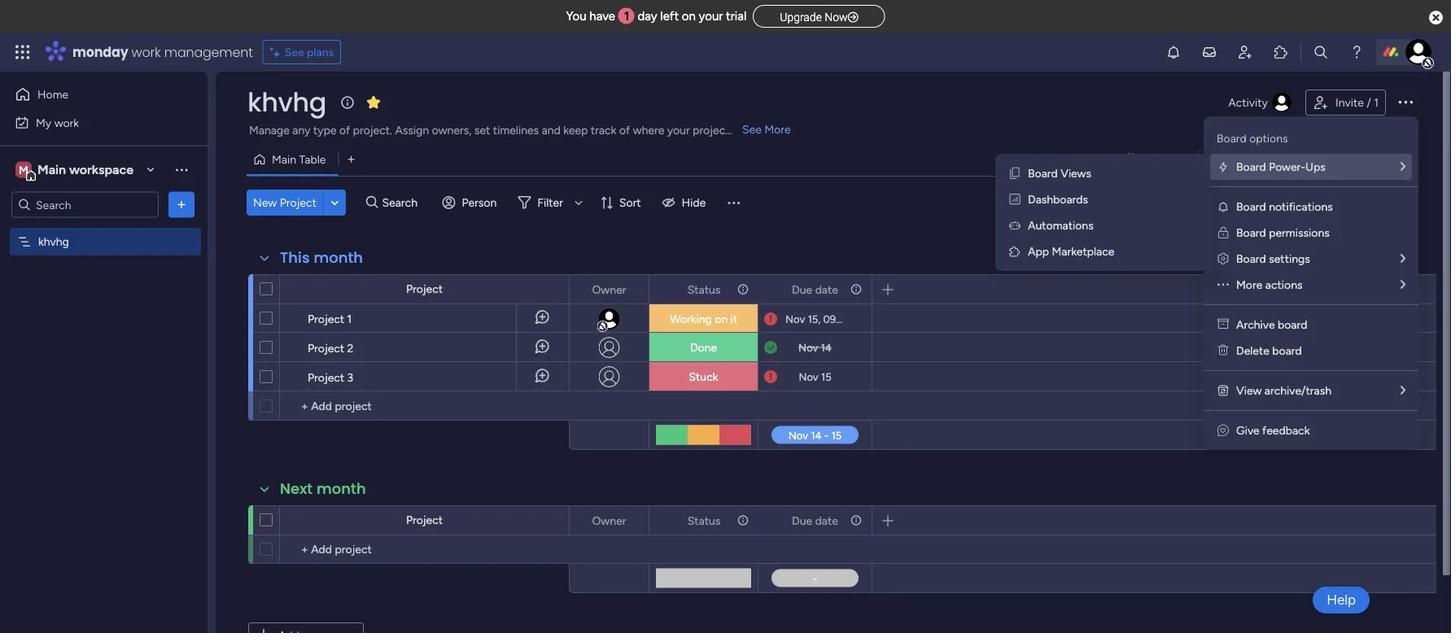 Task type: locate. For each thing, give the bounding box(es) containing it.
0 vertical spatial due
[[792, 283, 813, 296]]

0 vertical spatial more
[[765, 123, 791, 136]]

0 vertical spatial 1
[[625, 9, 630, 24]]

dapulse rightstroke image
[[848, 11, 859, 23]]

1 status field from the top
[[684, 281, 725, 298]]

board up delete board
[[1278, 318, 1308, 332]]

owner for 2nd the owner field from the bottom of the page
[[592, 283, 627, 296]]

0 horizontal spatial your
[[668, 123, 690, 137]]

delete
[[1237, 344, 1270, 358]]

archive board
[[1237, 318, 1308, 332]]

Search field
[[378, 191, 427, 214]]

list arrow image for board power-ups
[[1401, 161, 1406, 173]]

nov left "15"
[[799, 370, 819, 384]]

invite / 1 button
[[1306, 90, 1387, 116]]

month inside next month field
[[317, 479, 366, 500]]

v2 overdue deadline image
[[765, 311, 778, 327]]

column information image
[[737, 283, 750, 296], [737, 514, 750, 527], [850, 514, 863, 527]]

1 horizontal spatial main
[[272, 153, 296, 167]]

0 horizontal spatial more
[[765, 123, 791, 136]]

help image
[[1349, 44, 1365, 60]]

1 vertical spatial khvhg
[[38, 235, 69, 249]]

1 inside invite / 1 button
[[1375, 96, 1379, 110]]

0 vertical spatial due date
[[792, 283, 839, 296]]

0 vertical spatial on
[[682, 9, 696, 24]]

options image
[[173, 197, 190, 213]]

2 status from the top
[[688, 514, 721, 528]]

2 horizontal spatial 1
[[1375, 96, 1379, 110]]

+ Add project text field
[[288, 397, 562, 416], [288, 540, 562, 559]]

where
[[633, 123, 665, 137]]

board for board options
[[1217, 132, 1247, 145]]

have
[[590, 9, 616, 24]]

list arrow image
[[1401, 385, 1406, 397]]

invite
[[1336, 96, 1365, 110]]

v2 overview line image
[[1010, 193, 1021, 206]]

month for next month
[[317, 479, 366, 500]]

on right left
[[682, 9, 696, 24]]

notifications
[[1270, 200, 1334, 214]]

v2 search image
[[366, 194, 378, 212]]

main
[[272, 153, 296, 167], [37, 162, 66, 178]]

work inside my work button
[[54, 116, 79, 129]]

1 vertical spatial + add project text field
[[288, 540, 562, 559]]

0 horizontal spatial main
[[37, 162, 66, 178]]

khvhg field
[[243, 84, 331, 121]]

0 vertical spatial due date field
[[788, 281, 843, 298]]

0 vertical spatial owner
[[592, 283, 627, 296]]

monday work management
[[72, 43, 253, 61]]

of right type
[[339, 123, 350, 137]]

0 horizontal spatial 1
[[347, 312, 352, 326]]

my
[[36, 116, 51, 129]]

0 vertical spatial status field
[[684, 281, 725, 298]]

1 left day
[[625, 9, 630, 24]]

v2 user feedback image
[[1218, 424, 1230, 438]]

0 horizontal spatial work
[[54, 116, 79, 129]]

menu containing board options
[[1204, 116, 1419, 450]]

1 owner from the top
[[592, 283, 627, 296]]

v2 permission outline image
[[1219, 226, 1229, 240]]

1 vertical spatial month
[[317, 479, 366, 500]]

board right board notifications icon
[[1237, 200, 1267, 214]]

1 vertical spatial more
[[1237, 278, 1263, 292]]

list arrow image for board settings
[[1401, 253, 1406, 265]]

0 vertical spatial + add project text field
[[288, 397, 562, 416]]

it
[[731, 312, 738, 326]]

1 vertical spatial nov
[[799, 341, 819, 354]]

1 of from the left
[[339, 123, 350, 137]]

1 list arrow image from the top
[[1401, 161, 1406, 173]]

project 1
[[308, 312, 352, 326]]

1 due from the top
[[792, 283, 813, 296]]

board right 'v2 permission outline' image
[[1237, 226, 1267, 240]]

help button
[[1314, 587, 1370, 614]]

more
[[765, 123, 791, 136], [1237, 278, 1263, 292]]

1 status from the top
[[688, 283, 721, 296]]

v2 views icon image
[[1011, 167, 1020, 180]]

2 owner from the top
[[592, 514, 627, 528]]

1 vertical spatial owner
[[592, 514, 627, 528]]

1 horizontal spatial of
[[620, 123, 630, 137]]

Owner field
[[588, 281, 631, 298], [588, 512, 631, 530]]

0 vertical spatial month
[[314, 248, 363, 268]]

1
[[625, 9, 630, 24], [1375, 96, 1379, 110], [347, 312, 352, 326]]

board power-ups image
[[1217, 160, 1230, 173]]

Search in workspace field
[[34, 195, 136, 214]]

main inside button
[[272, 153, 296, 167]]

timelines
[[493, 123, 539, 137]]

1 vertical spatial see
[[743, 123, 762, 136]]

home button
[[10, 81, 175, 107]]

0 vertical spatial your
[[699, 9, 723, 24]]

see more link
[[741, 121, 793, 138]]

1 vertical spatial due date
[[792, 514, 839, 528]]

month right this
[[314, 248, 363, 268]]

1 for have
[[625, 9, 630, 24]]

status for this month
[[688, 283, 721, 296]]

main left table
[[272, 153, 296, 167]]

board notifications
[[1237, 200, 1334, 214]]

2 status field from the top
[[684, 512, 725, 530]]

1 vertical spatial date
[[816, 514, 839, 528]]

1 vertical spatial work
[[54, 116, 79, 129]]

0 horizontal spatial on
[[682, 9, 696, 24]]

on left it at the right
[[715, 312, 728, 326]]

work right monday
[[132, 43, 161, 61]]

your left trial
[[699, 9, 723, 24]]

help
[[1327, 592, 1357, 609]]

keep
[[564, 123, 588, 137]]

board settings
[[1237, 252, 1311, 266]]

plans
[[307, 45, 334, 59]]

see
[[285, 45, 304, 59], [743, 123, 762, 136]]

v2 automations outline image
[[1010, 219, 1021, 232]]

1 horizontal spatial on
[[715, 312, 728, 326]]

3
[[347, 370, 354, 384]]

owner
[[592, 283, 627, 296], [592, 514, 627, 528]]

1 vertical spatial list arrow image
[[1401, 253, 1406, 265]]

archive/trash
[[1265, 384, 1332, 398]]

your right where
[[668, 123, 690, 137]]

main inside workspace selection element
[[37, 162, 66, 178]]

1 vertical spatial status
[[688, 514, 721, 528]]

trial
[[726, 9, 747, 24]]

work right my
[[54, 116, 79, 129]]

board power-ups
[[1237, 160, 1326, 174]]

0 vertical spatial list arrow image
[[1401, 161, 1406, 173]]

month for this month
[[314, 248, 363, 268]]

see plans button
[[263, 40, 341, 64]]

khvhg
[[248, 84, 326, 121], [38, 235, 69, 249]]

1 vertical spatial owner field
[[588, 512, 631, 530]]

1 up "2"
[[347, 312, 352, 326]]

see left plans
[[285, 45, 304, 59]]

upgrade
[[780, 10, 822, 24]]

2 vertical spatial list arrow image
[[1401, 279, 1406, 291]]

0 vertical spatial owner field
[[588, 281, 631, 298]]

status field for next month
[[684, 512, 725, 530]]

menu image
[[726, 195, 742, 211]]

1 vertical spatial your
[[668, 123, 690, 137]]

project 2
[[308, 341, 354, 355]]

dapulse archived image
[[1218, 318, 1230, 332]]

1 vertical spatial status field
[[684, 512, 725, 530]]

Status field
[[684, 281, 725, 298], [684, 512, 725, 530]]

1 vertical spatial on
[[715, 312, 728, 326]]

month inside this month field
[[314, 248, 363, 268]]

v2 overdue deadline image
[[765, 369, 778, 385]]

nov left "14"
[[799, 341, 819, 354]]

1 horizontal spatial 1
[[625, 9, 630, 24]]

more inside see more link
[[765, 123, 791, 136]]

workspace options image
[[173, 161, 190, 178]]

0 vertical spatial nov
[[786, 313, 805, 326]]

more right project
[[765, 123, 791, 136]]

see inside button
[[285, 45, 304, 59]]

menu
[[1204, 116, 1419, 450]]

0 vertical spatial date
[[816, 283, 839, 296]]

0 horizontal spatial of
[[339, 123, 350, 137]]

0 vertical spatial see
[[285, 45, 304, 59]]

3 list arrow image from the top
[[1401, 279, 1406, 291]]

board right v2 views icon
[[1028, 167, 1058, 180]]

board for archive board
[[1278, 318, 1308, 332]]

board right dapulse admin menu image
[[1237, 252, 1267, 266]]

of right track
[[620, 123, 630, 137]]

new project
[[253, 196, 317, 210]]

status
[[688, 283, 721, 296], [688, 514, 721, 528]]

board for board views
[[1028, 167, 1058, 180]]

0 vertical spatial work
[[132, 43, 161, 61]]

board up board power-ups image
[[1217, 132, 1247, 145]]

invite members image
[[1238, 44, 1254, 60]]

workspace
[[69, 162, 134, 178]]

khvhg up any
[[248, 84, 326, 121]]

month right next
[[317, 479, 366, 500]]

1 right "/"
[[1375, 96, 1379, 110]]

search everything image
[[1313, 44, 1330, 60]]

1 vertical spatial board
[[1273, 344, 1303, 358]]

option
[[0, 227, 208, 230]]

1 date from the top
[[816, 283, 839, 296]]

column information image for next month
[[737, 514, 750, 527]]

0 horizontal spatial see
[[285, 45, 304, 59]]

board for board settings
[[1237, 252, 1267, 266]]

0 horizontal spatial khvhg
[[38, 235, 69, 249]]

see plans
[[285, 45, 334, 59]]

app
[[1028, 245, 1050, 259]]

work
[[132, 43, 161, 61], [54, 116, 79, 129]]

due date
[[792, 283, 839, 296], [792, 514, 839, 528]]

track
[[591, 123, 617, 137]]

column information image
[[850, 283, 863, 296]]

0 vertical spatial khvhg
[[248, 84, 326, 121]]

more right more dots image
[[1237, 278, 1263, 292]]

board options
[[1217, 132, 1289, 145]]

nov left 15,
[[786, 313, 805, 326]]

sort button
[[594, 190, 651, 216]]

see right project
[[743, 123, 762, 136]]

1 for /
[[1375, 96, 1379, 110]]

1 due date from the top
[[792, 283, 839, 296]]

2 list arrow image from the top
[[1401, 253, 1406, 265]]

0 vertical spatial status
[[688, 283, 721, 296]]

board down archive board
[[1273, 344, 1303, 358]]

status for next month
[[688, 514, 721, 528]]

Due date field
[[788, 281, 843, 298], [788, 512, 843, 530]]

arrow down image
[[569, 193, 589, 213]]

main right workspace image
[[37, 162, 66, 178]]

1 due date field from the top
[[788, 281, 843, 298]]

list arrow image
[[1401, 161, 1406, 173], [1401, 253, 1406, 265], [1401, 279, 1406, 291]]

1 vertical spatial due
[[792, 514, 813, 528]]

next month
[[280, 479, 366, 500]]

1 vertical spatial due date field
[[788, 512, 843, 530]]

khvhg down the search in workspace field
[[38, 235, 69, 249]]

due
[[792, 283, 813, 296], [792, 514, 813, 528]]

1 horizontal spatial work
[[132, 43, 161, 61]]

1 horizontal spatial see
[[743, 123, 762, 136]]

project
[[280, 196, 317, 210], [406, 282, 443, 296], [308, 312, 345, 326], [308, 341, 345, 355], [308, 370, 345, 384], [406, 513, 443, 527]]

1 vertical spatial 1
[[1375, 96, 1379, 110]]

add view image
[[348, 154, 355, 165]]

of
[[339, 123, 350, 137], [620, 123, 630, 137]]

autopilot image
[[1294, 148, 1308, 169]]

1 horizontal spatial more
[[1237, 278, 1263, 292]]

dashboards
[[1028, 193, 1089, 206]]

board right board power-ups image
[[1237, 160, 1267, 174]]

you
[[566, 9, 587, 24]]

2 of from the left
[[620, 123, 630, 137]]

board
[[1278, 318, 1308, 332], [1273, 344, 1303, 358]]

0 vertical spatial board
[[1278, 318, 1308, 332]]

day
[[638, 9, 658, 24]]

date
[[816, 283, 839, 296], [816, 514, 839, 528]]

Next month field
[[276, 479, 370, 500]]

activity
[[1229, 96, 1269, 110]]



Task type: vqa. For each thing, say whether or not it's contained in the screenshot.
left
yes



Task type: describe. For each thing, give the bounding box(es) containing it.
manage any type of project. assign owners, set timelines and keep track of where your project stands.
[[249, 123, 769, 137]]

permissions
[[1270, 226, 1330, 240]]

notifications image
[[1166, 44, 1182, 60]]

hide button
[[656, 190, 716, 216]]

gary orlando image
[[1406, 39, 1432, 65]]

table
[[299, 153, 326, 167]]

project inside button
[[280, 196, 317, 210]]

main for main table
[[272, 153, 296, 167]]

board permissions
[[1237, 226, 1330, 240]]

apps image
[[1273, 44, 1290, 60]]

main table button
[[247, 147, 338, 173]]

khvhg inside khvhg list box
[[38, 235, 69, 249]]

done
[[690, 341, 717, 355]]

person button
[[436, 190, 507, 216]]

options
[[1250, 132, 1289, 145]]

owner for second the owner field from the top of the page
[[592, 514, 627, 528]]

this
[[280, 248, 310, 268]]

set
[[475, 123, 490, 137]]

stuck
[[689, 370, 719, 384]]

board notifications image
[[1217, 200, 1230, 213]]

board for board permissions
[[1237, 226, 1267, 240]]

This month field
[[276, 248, 367, 269]]

now
[[825, 10, 848, 24]]

1 owner field from the top
[[588, 281, 631, 298]]

show board description image
[[338, 94, 357, 111]]

2 vertical spatial nov
[[799, 370, 819, 384]]

new
[[253, 196, 277, 210]]

main for main workspace
[[37, 162, 66, 178]]

inbox image
[[1202, 44, 1218, 60]]

home
[[37, 88, 69, 101]]

assign
[[395, 123, 429, 137]]

angle down image
[[331, 197, 339, 209]]

am
[[855, 313, 871, 326]]

nov 14
[[799, 341, 832, 354]]

1 horizontal spatial your
[[699, 9, 723, 24]]

view
[[1237, 384, 1262, 398]]

next
[[280, 479, 313, 500]]

my work
[[36, 116, 79, 129]]

2 due from the top
[[792, 514, 813, 528]]

sort
[[620, 196, 641, 210]]

view archive/trash
[[1237, 384, 1332, 398]]

app marketplace
[[1028, 245, 1115, 259]]

nov for 2
[[799, 341, 819, 354]]

type
[[313, 123, 337, 137]]

2 owner field from the top
[[588, 512, 631, 530]]

2 date from the top
[[816, 514, 839, 528]]

1 horizontal spatial khvhg
[[248, 84, 326, 121]]

board for delete board
[[1273, 344, 1303, 358]]

views
[[1061, 167, 1092, 180]]

2 due date field from the top
[[788, 512, 843, 530]]

2 vertical spatial 1
[[347, 312, 352, 326]]

marketplace
[[1052, 245, 1115, 259]]

remove from favorites image
[[366, 94, 382, 110]]

this month
[[280, 248, 363, 268]]

2 + add project text field from the top
[[288, 540, 562, 559]]

dapulse admin menu image
[[1218, 252, 1229, 266]]

v2 delete line image
[[1218, 344, 1230, 358]]

delete board
[[1237, 344, 1303, 358]]

15,
[[808, 313, 821, 326]]

project
[[693, 123, 730, 137]]

settings
[[1270, 252, 1311, 266]]

1 + add project text field from the top
[[288, 397, 562, 416]]

dapulse close image
[[1430, 9, 1444, 26]]

monday
[[72, 43, 128, 61]]

column information image for this month
[[737, 283, 750, 296]]

board views
[[1028, 167, 1092, 180]]

more dots image
[[1218, 278, 1229, 292]]

work for my
[[54, 116, 79, 129]]

integrate
[[1145, 153, 1192, 167]]

you have 1 day left on your trial
[[566, 9, 747, 24]]

working
[[670, 312, 712, 326]]

give feedback
[[1237, 424, 1310, 438]]

left
[[661, 9, 679, 24]]

any
[[293, 123, 311, 137]]

upgrade now
[[780, 10, 848, 24]]

09:00
[[824, 313, 853, 326]]

options image
[[1396, 92, 1416, 111]]

see for see plans
[[285, 45, 304, 59]]

collapse board header image
[[1402, 153, 1415, 166]]

board for board notifications
[[1237, 200, 1267, 214]]

list arrow image for more actions
[[1401, 279, 1406, 291]]

management
[[164, 43, 253, 61]]

project.
[[353, 123, 392, 137]]

app marketplace image
[[1009, 245, 1022, 258]]

2 due date from the top
[[792, 514, 839, 528]]

nov 15, 09:00 am
[[786, 313, 871, 326]]

main workspace
[[37, 162, 134, 178]]

my work button
[[10, 110, 175, 136]]

and
[[542, 123, 561, 137]]

khvhg list box
[[0, 225, 208, 476]]

nov 15
[[799, 370, 832, 384]]

automate
[[1315, 153, 1365, 167]]

m
[[19, 163, 28, 177]]

working on it
[[670, 312, 738, 326]]

filter
[[538, 196, 563, 210]]

status field for this month
[[684, 281, 725, 298]]

14
[[821, 341, 832, 354]]

person
[[462, 196, 497, 210]]

workspace image
[[15, 161, 32, 179]]

more inside menu
[[1237, 278, 1263, 292]]

2
[[347, 341, 354, 355]]

/
[[1367, 96, 1372, 110]]

owners,
[[432, 123, 472, 137]]

ups
[[1306, 160, 1326, 174]]

feedback
[[1263, 424, 1310, 438]]

board for board power-ups
[[1237, 160, 1267, 174]]

dapulse integrations image
[[1126, 153, 1138, 166]]

view archive/trash image
[[1217, 384, 1230, 397]]

work for monday
[[132, 43, 161, 61]]

stands.
[[733, 123, 769, 137]]

upgrade now link
[[753, 5, 886, 27]]

new project button
[[247, 190, 323, 216]]

main table
[[272, 153, 326, 167]]

manage
[[249, 123, 290, 137]]

nov for 1
[[786, 313, 805, 326]]

workspace selection element
[[15, 160, 136, 181]]

archive
[[1237, 318, 1276, 332]]

more actions
[[1237, 278, 1303, 292]]

v2 done deadline image
[[765, 340, 778, 355]]

give
[[1237, 424, 1260, 438]]

select product image
[[15, 44, 31, 60]]

power-
[[1270, 160, 1306, 174]]

see for see more
[[743, 123, 762, 136]]

activity button
[[1222, 90, 1299, 116]]



